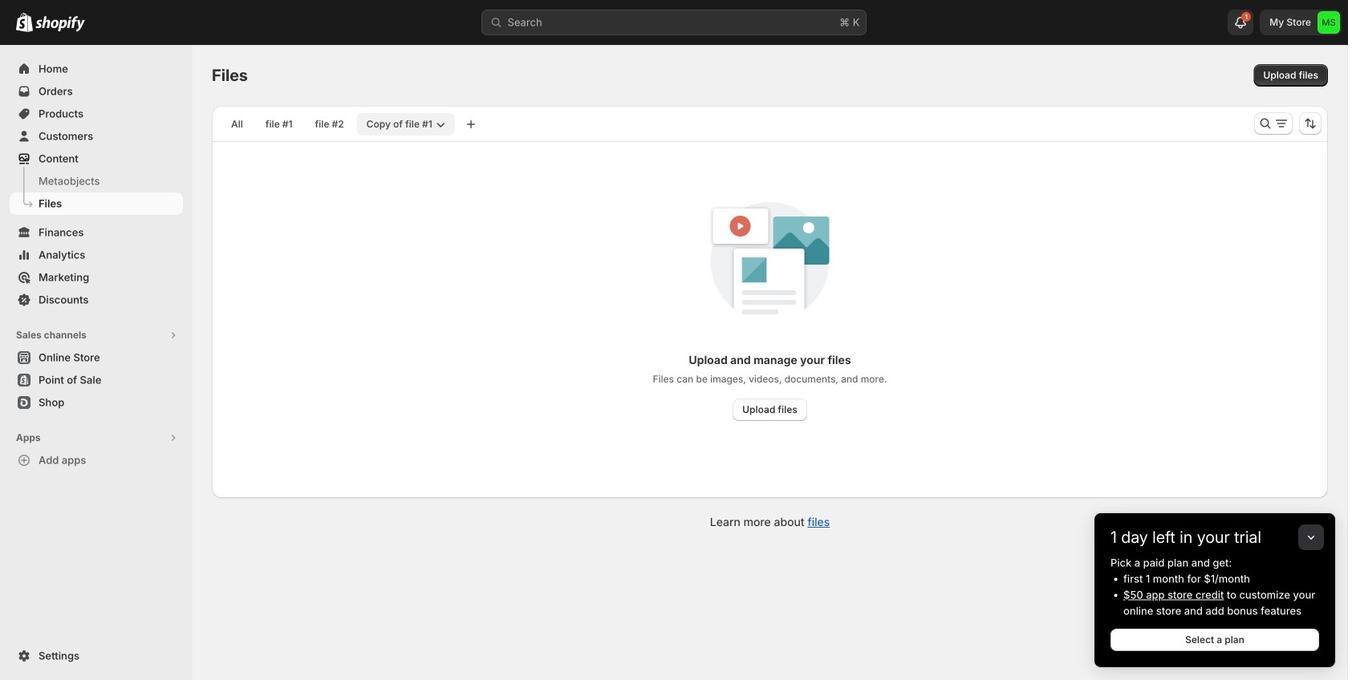 Task type: locate. For each thing, give the bounding box(es) containing it.
my store image
[[1318, 11, 1340, 34]]

shopify image
[[16, 13, 33, 32], [35, 16, 85, 32]]

1 horizontal spatial shopify image
[[35, 16, 85, 32]]

tab list
[[218, 112, 458, 136]]



Task type: vqa. For each thing, say whether or not it's contained in the screenshot.
Settings dialog
no



Task type: describe. For each thing, give the bounding box(es) containing it.
0 horizontal spatial shopify image
[[16, 13, 33, 32]]



